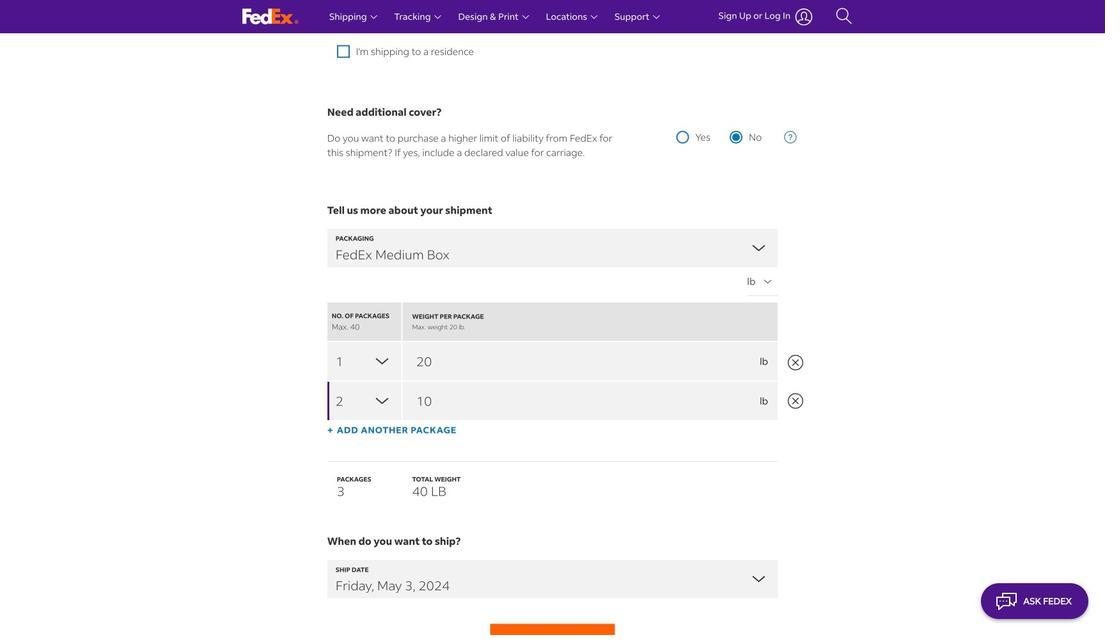 Task type: locate. For each thing, give the bounding box(es) containing it.
None text field
[[403, 342, 778, 381]]

fedex logo image
[[242, 9, 299, 25]]

None text field
[[403, 382, 778, 420]]



Task type: describe. For each thing, give the bounding box(es) containing it.
sign up or log in image
[[795, 8, 813, 25]]

search image
[[836, 7, 853, 26]]



Task type: vqa. For each thing, say whether or not it's contained in the screenshot.
FedEx Logo
yes



